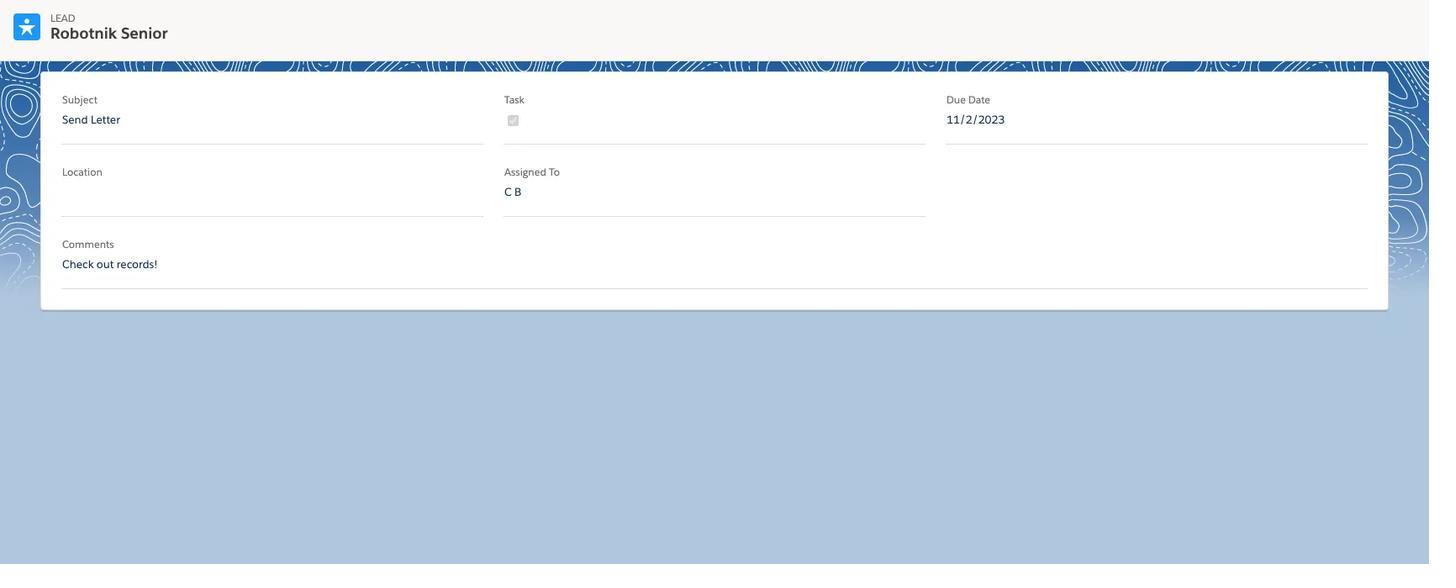 Task type: vqa. For each thing, say whether or not it's contained in the screenshot.
Created On cell
no



Task type: locate. For each thing, give the bounding box(es) containing it.
out
[[97, 257, 114, 272]]

assigned
[[505, 166, 547, 178]]

comments check out records!
[[62, 238, 158, 272]]

None checkbox
[[508, 115, 519, 126]]

to
[[549, 166, 560, 178]]

date
[[969, 93, 991, 106]]

location
[[62, 166, 103, 178]]

lead robotnik senior
[[50, 12, 168, 43]]

lead
[[50, 12, 75, 24]]

b
[[515, 185, 522, 199]]

send
[[62, 113, 88, 127]]

check
[[62, 257, 94, 272]]

robotnik
[[50, 24, 117, 43]]



Task type: describe. For each thing, give the bounding box(es) containing it.
comments
[[62, 238, 114, 251]]

senior
[[121, 24, 168, 43]]

subject send letter
[[62, 93, 120, 127]]

11/2/2023
[[947, 113, 1005, 127]]

subject
[[62, 93, 98, 106]]

task
[[505, 93, 525, 106]]

assigned to c b
[[505, 166, 560, 199]]

c
[[505, 185, 512, 199]]

records!
[[117, 257, 158, 272]]

due
[[947, 93, 966, 106]]

lead | robotnik senior image
[[13, 13, 40, 40]]

letter
[[91, 113, 120, 127]]

due date 11/2/2023
[[947, 93, 1005, 127]]



